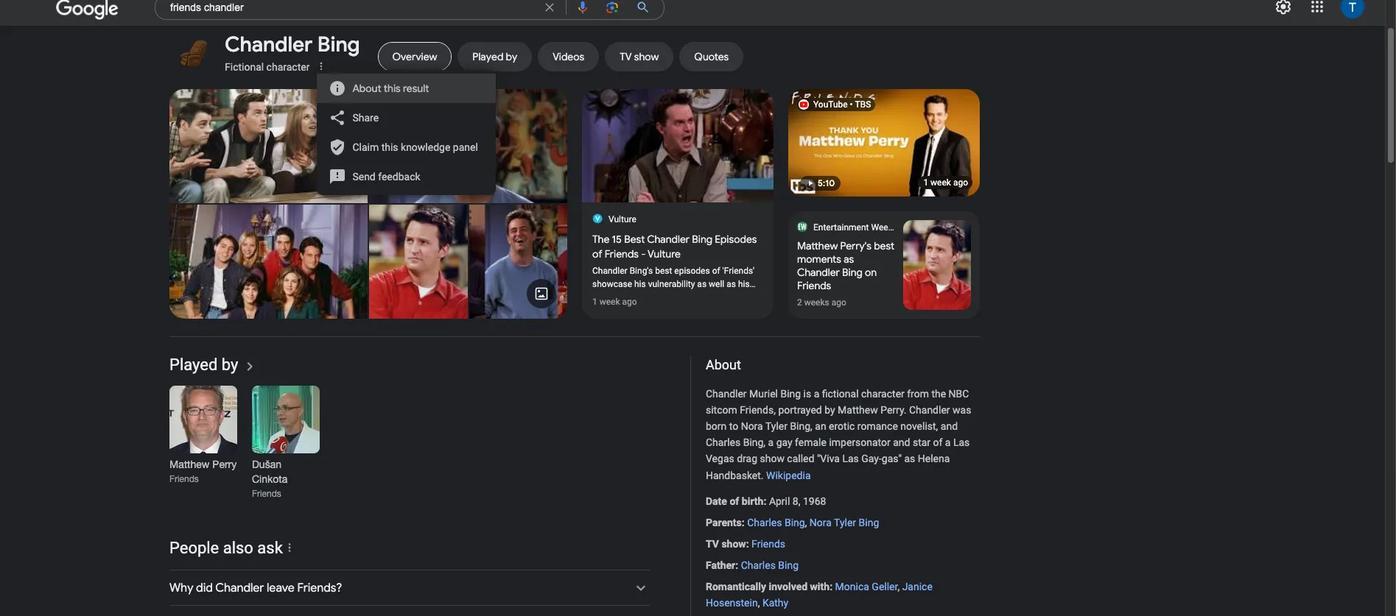 Task type: vqa. For each thing, say whether or not it's contained in the screenshot.
-
yes



Task type: describe. For each thing, give the bounding box(es) containing it.
120,000,000
[[201, 0, 262, 13]]

bing inside matthew perry's best moments as chandler bing on friends 2 weeks ago
[[843, 266, 863, 279]]

knowledge
[[401, 141, 451, 153]]

as inside matthew perry's best moments as chandler bing on friends 2 weeks ago
[[844, 253, 854, 266]]

helena
[[918, 454, 950, 465]]

web result image image for the 15 best chandler bing episodes of friends - vulture
[[582, 89, 774, 203]]

about for about this result
[[353, 82, 382, 95]]

of up well
[[713, 266, 721, 276]]

as right well
[[727, 279, 736, 290]]

with
[[811, 582, 830, 593]]

charles for parents
[[748, 517, 782, 529]]

the inside the chandler muriel bing is a fictional character from the nbc sitcom friends, portrayed by matthew perry. chandler was born to nora tyler bing, an erotic romance novelist, and charles bing, a gay female impersonator and star of a las vegas drag show called "viva las gay-gas" as helena handbasket.
[[932, 388, 947, 400]]

tyler inside the chandler muriel bing is a fictional character from the nbc sitcom friends, portrayed by matthew perry. chandler was born to nora tyler bing, an erotic romance novelist, and charles bing, a gay female impersonator and star of a las vegas drag show called "viva las gay-gas" as helena handbasket.
[[766, 421, 788, 433]]

1 vertical spatial bing,
[[744, 437, 766, 449]]

tv show : friends
[[706, 539, 786, 551]]

2 his from the left
[[739, 279, 750, 290]]

iconic
[[593, 293, 616, 303]]

2 horizontal spatial ago
[[954, 178, 969, 188]]

monica geller ,
[[836, 582, 903, 593]]

chandler bing heading
[[225, 32, 360, 58]]

nora tyler bing link
[[810, 517, 880, 529]]

1 vertical spatial 1 week ago
[[593, 297, 637, 307]]

friends inside matthew perry friends
[[170, 475, 199, 485]]

Search search field
[[170, 0, 534, 19]]

kathy link
[[763, 598, 789, 610]]

0 horizontal spatial week
[[600, 297, 620, 307]]

people
[[170, 539, 219, 558]]

date
[[706, 496, 727, 508]]

on
[[865, 266, 877, 279]]

claim this knowledge panel
[[353, 141, 478, 153]]

claim
[[353, 141, 379, 153]]

: left "friends" link on the bottom of page
[[746, 539, 749, 551]]

also
[[223, 539, 254, 558]]

"viva
[[817, 454, 840, 465]]

0 horizontal spatial and
[[894, 437, 911, 449]]

charles inside the chandler muriel bing is a fictional character from the nbc sitcom friends, portrayed by matthew perry. chandler was born to nora tyler bing, an erotic romance novelist, and charles bing, a gay female impersonator and star of a las vegas drag show called "viva las gay-gas" as helena handbasket.
[[706, 437, 741, 449]]

the 15 best chandler bing episodes of friends - vulture chandler bing's best episodes of 'friends' showcase his vulnerability as well as his iconic quips. these are the ones to watch to get a ...
[[593, 233, 757, 316]]

showcase
[[593, 279, 632, 290]]

impersonator
[[830, 437, 891, 449]]

: up tv show : friends
[[742, 517, 745, 529]]

portrayed
[[779, 405, 822, 417]]

people also ask heading
[[170, 539, 650, 559]]

1 vertical spatial 1
[[593, 297, 598, 307]]

quips.
[[618, 293, 642, 303]]

ones
[[700, 293, 719, 303]]

8,
[[793, 496, 801, 508]]

this for claim
[[382, 141, 398, 153]]

vulnerability
[[648, 279, 695, 290]]

perry
[[213, 459, 237, 471]]

search by image image
[[605, 0, 620, 15]]

perry's
[[841, 240, 872, 253]]

ask
[[258, 539, 283, 558]]

gay-
[[862, 454, 882, 465]]

1 vertical spatial nora
[[810, 517, 832, 529]]

matthew perry, 'friends' star, dead at 54 | cnn image
[[170, 205, 368, 319]]

youtube • tbs
[[814, 100, 872, 110]]

by inside the chandler muriel bing is a fictional character from the nbc sitcom friends, portrayed by matthew perry. chandler was born to nora tyler bing, an erotic romance novelist, and charles bing, a gay female impersonator and star of a las vegas drag show called "viva las gay-gas" as helena handbasket.
[[825, 405, 836, 417]]

bing up involved in the bottom of the page
[[779, 560, 799, 572]]

chandler bing
[[225, 32, 360, 57]]

friends inside matthew perry's best moments as chandler bing on friends 2 weeks ago
[[798, 279, 832, 293]]

tv
[[706, 539, 719, 551]]

fictional character
[[225, 61, 310, 73]]

episodes
[[715, 233, 757, 246]]

involved
[[769, 582, 808, 593]]

episodes
[[675, 266, 710, 276]]

best inside matthew perry's best moments as chandler bing on friends 2 weeks ago
[[874, 240, 895, 253]]

youtube
[[814, 100, 848, 110]]

panel
[[453, 141, 478, 153]]

romantically involved with :
[[706, 582, 833, 593]]

1 vertical spatial tyler
[[834, 517, 857, 529]]

drag
[[737, 454, 758, 465]]

people also ask
[[170, 539, 283, 558]]

fictional
[[822, 388, 859, 400]]

entertainment
[[814, 223, 869, 233]]

matthew perry's best moments as chandler bing on friends 2 weeks ago
[[798, 240, 895, 308]]

to inside the chandler muriel bing is a fictional character from the nbc sitcom friends, portrayed by matthew perry. chandler was born to nora tyler bing, an erotic romance novelist, and charles bing, a gay female impersonator and star of a las vegas drag show called "viva las gay-gas" as helena handbasket.
[[730, 421, 739, 433]]

•
[[850, 100, 853, 110]]

0 vertical spatial character
[[267, 61, 310, 73]]

janice hosenstein
[[706, 582, 933, 610]]

from
[[908, 388, 929, 400]]

google image
[[56, 0, 119, 20]]

the inside the 15 best chandler bing episodes of friends - vulture chandler bing's best episodes of 'friends' showcase his vulnerability as well as his iconic quips. these are the ones to watch to get a ...
[[685, 293, 698, 303]]

wikipedia
[[767, 470, 811, 482]]

parents
[[706, 517, 742, 529]]

date of birth : april 8, 1968
[[706, 496, 827, 508]]

geller
[[872, 582, 898, 593]]

search by voice image
[[576, 0, 590, 15]]

more options image
[[316, 60, 328, 72]]

send feedback
[[353, 171, 421, 182]]

perry.
[[881, 405, 907, 417]]

chandler right best at the left of the page
[[647, 233, 690, 246]]

an
[[815, 421, 827, 433]]

chandler up novelist,
[[910, 405, 951, 417]]

chandler up showcase at the left top
[[593, 266, 628, 276]]

played
[[170, 356, 218, 374]]

moments
[[798, 253, 842, 266]]

gas"
[[882, 454, 902, 465]]

0 horizontal spatial a
[[769, 437, 774, 449]]

2 horizontal spatial ,
[[898, 582, 900, 593]]

show inside the chandler muriel bing is a fictional character from the nbc sitcom friends, portrayed by matthew perry. chandler was born to nora tyler bing, an erotic romance novelist, and charles bing, a gay female impersonator and star of a las vegas drag show called "viva las gay-gas" as helena handbasket.
[[760, 454, 785, 465]]

: left monica
[[830, 582, 833, 593]]

fictional
[[225, 61, 264, 73]]

: left the april
[[764, 496, 767, 508]]

chandler inside matthew perry's best moments as chandler bing on friends 2 weeks ago
[[798, 266, 840, 279]]

janice
[[903, 582, 933, 593]]

matthew inside the chandler muriel bing is a fictional character from the nbc sitcom friends, portrayed by matthew perry. chandler was born to nora tyler bing, an erotic romance novelist, and charles bing, a gay female impersonator and star of a las vegas drag show called "viva las gay-gas" as helena handbasket.
[[838, 405, 878, 417]]

wikipedia link
[[767, 470, 811, 482]]

share
[[353, 112, 379, 123]]

charles for father
[[741, 560, 776, 572]]

matthew perry's most memorable 'friends' moments as chandler ... image
[[170, 89, 368, 203]]

entertainment weekly
[[814, 223, 900, 233]]

web result image image for matthew perry's best moments as chandler bing on friends
[[904, 220, 972, 310]]

friends inside dušan cinkota friends
[[252, 489, 281, 500]]

monica
[[836, 582, 870, 593]]

, kathy
[[758, 598, 789, 610]]

monica geller link
[[836, 582, 898, 593]]

1 horizontal spatial ,
[[805, 517, 807, 529]]

born
[[706, 421, 727, 433]]



Task type: locate. For each thing, give the bounding box(es) containing it.
the
[[593, 233, 610, 246]]

0 vertical spatial ,
[[805, 517, 807, 529]]

matthew down entertainment
[[798, 240, 838, 253]]

and up gas"
[[894, 437, 911, 449]]

send
[[353, 171, 376, 182]]

friends,
[[740, 405, 776, 417]]

cinkota
[[252, 474, 288, 486]]

list
[[170, 386, 320, 508]]

charles down "friends" link on the bottom of page
[[741, 560, 776, 572]]

friends up father : charles bing
[[752, 539, 786, 551]]

april
[[769, 496, 791, 508]]

friends: 8 hilarious matthew perry moments which make us ... image
[[469, 205, 568, 319]]

1 horizontal spatial tyler
[[834, 517, 857, 529]]

this left "result"
[[384, 82, 401, 95]]

1 horizontal spatial ago
[[832, 298, 847, 308]]

about 120,000,000 results
[[170, 0, 295, 13]]

about for about 120,000,000 results
[[170, 0, 198, 13]]

1 vertical spatial about
[[353, 82, 382, 95]]

star
[[913, 437, 931, 449]]

show
[[760, 454, 785, 465], [722, 539, 746, 551]]

friends inside the 15 best chandler bing episodes of friends - vulture chandler bing's best episodes of 'friends' showcase his vulnerability as well as his iconic quips. these are the ones to watch to get a ...
[[605, 248, 639, 261]]

was
[[953, 405, 972, 417]]

0 vertical spatial show
[[760, 454, 785, 465]]

the right are
[[685, 293, 698, 303]]

0 vertical spatial charles
[[706, 437, 741, 449]]

kathy
[[763, 598, 789, 610]]

0 horizontal spatial about
[[170, 0, 198, 13]]

more options element
[[314, 59, 329, 74]]

2 vertical spatial ,
[[758, 598, 760, 610]]

dušan cinkota heading
[[252, 458, 320, 487]]

1 vertical spatial character
[[862, 388, 905, 400]]

chandler bing | fictional characters wiki | fandom image
[[369, 89, 568, 203]]

dušan
[[252, 459, 282, 471]]

, down 1968
[[805, 517, 807, 529]]

matthew inside matthew perry friends
[[170, 459, 210, 471]]

2 horizontal spatial about
[[706, 358, 741, 373]]

0 vertical spatial nora
[[741, 421, 763, 433]]

share menu item
[[323, 103, 508, 133]]

0 horizontal spatial best
[[655, 266, 673, 276]]

1 horizontal spatial by
[[825, 405, 836, 417]]

is
[[804, 388, 812, 400]]

bing inside chandler bing heading
[[318, 32, 360, 57]]

0 vertical spatial web result image image
[[582, 89, 774, 203]]

dušan cinkota friends
[[252, 459, 288, 500]]

bing,
[[790, 421, 813, 433], [744, 437, 766, 449]]

2 horizontal spatial a
[[946, 437, 951, 449]]

0 horizontal spatial bing,
[[744, 437, 766, 449]]

bing, up drag
[[744, 437, 766, 449]]

about left 120,000,000
[[170, 0, 198, 13]]

0 horizontal spatial nora
[[741, 421, 763, 433]]

to
[[721, 293, 729, 303], [593, 306, 601, 316], [730, 421, 739, 433]]

1 vertical spatial week
[[600, 297, 620, 307]]

bing inside the 15 best chandler bing episodes of friends - vulture chandler bing's best episodes of 'friends' showcase his vulnerability as well as his iconic quips. these are the ones to watch to get a ...
[[692, 233, 713, 246]]

matthew for perry
[[170, 459, 210, 471]]

: up romantically
[[736, 560, 739, 572]]

0 vertical spatial matthew
[[798, 240, 838, 253]]

this inside "button"
[[384, 82, 401, 95]]

0 vertical spatial charles bing link
[[748, 517, 805, 529]]

0 horizontal spatial show
[[722, 539, 746, 551]]

charles bing link down the april
[[748, 517, 805, 529]]

1 vertical spatial ,
[[898, 582, 900, 593]]

about inside "button"
[[353, 82, 382, 95]]

1 vertical spatial charles
[[748, 517, 782, 529]]

0 vertical spatial about
[[170, 0, 198, 13]]

1 horizontal spatial nora
[[810, 517, 832, 529]]

1 horizontal spatial the
[[932, 388, 947, 400]]

father
[[706, 560, 736, 572]]

a right is
[[814, 388, 820, 400]]

las
[[954, 437, 970, 449], [843, 454, 859, 465]]

bing, down portrayed
[[790, 421, 813, 433]]

best
[[874, 240, 895, 253], [655, 266, 673, 276]]

are
[[671, 293, 683, 303]]

friends down 15
[[605, 248, 639, 261]]

his up watch
[[739, 279, 750, 290]]

character inside the chandler muriel bing is a fictional character from the nbc sitcom friends, portrayed by matthew perry. chandler was born to nora tyler bing, an erotic romance novelist, and charles bing, a gay female impersonator and star of a las vegas drag show called "viva las gay-gas" as helena handbasket.
[[862, 388, 905, 400]]

these
[[644, 293, 668, 303]]

:
[[764, 496, 767, 508], [742, 517, 745, 529], [746, 539, 749, 551], [736, 560, 739, 572], [830, 582, 833, 593]]

this for about
[[384, 82, 401, 95]]

about heading
[[706, 357, 980, 374]]

about up sitcom
[[706, 358, 741, 373]]

handbasket.
[[706, 470, 764, 482]]

1968
[[803, 496, 827, 508]]

0 horizontal spatial the
[[685, 293, 698, 303]]

nora inside the chandler muriel bing is a fictional character from the nbc sitcom friends, portrayed by matthew perry. chandler was born to nora tyler bing, an erotic romance novelist, and charles bing, a gay female impersonator and star of a las vegas drag show called "viva las gay-gas" as helena handbasket.
[[741, 421, 763, 433]]

get
[[603, 306, 615, 316]]

by
[[222, 356, 238, 374], [825, 405, 836, 417]]

called
[[788, 454, 815, 465]]

2 vertical spatial to
[[730, 421, 739, 433]]

tyler
[[766, 421, 788, 433], [834, 517, 857, 529]]

0 vertical spatial this
[[384, 82, 401, 95]]

matthew inside matthew perry's best moments as chandler bing on friends 2 weeks ago
[[798, 240, 838, 253]]

bing's
[[630, 266, 653, 276]]

1 horizontal spatial about
[[353, 82, 382, 95]]

well
[[709, 279, 725, 290]]

as inside the chandler muriel bing is a fictional character from the nbc sitcom friends, portrayed by matthew perry. chandler was born to nora tyler bing, an erotic romance novelist, and charles bing, a gay female impersonator and star of a las vegas drag show called "viva las gay-gas" as helena handbasket.
[[905, 454, 916, 465]]

friends down matthew perry heading
[[170, 475, 199, 485]]

1 vertical spatial las
[[843, 454, 859, 465]]

0 vertical spatial to
[[721, 293, 729, 303]]

1 horizontal spatial web result image image
[[904, 220, 972, 310]]

friends
[[605, 248, 639, 261], [798, 279, 832, 293], [170, 475, 199, 485], [252, 489, 281, 500], [752, 539, 786, 551]]

played by link
[[170, 356, 259, 376]]

0 horizontal spatial to
[[593, 306, 601, 316]]

ago inside matthew perry's best moments as chandler bing on friends 2 weeks ago
[[832, 298, 847, 308]]

show right tv
[[722, 539, 746, 551]]

sitcom
[[706, 405, 738, 417]]

1 vertical spatial charles bing link
[[741, 560, 799, 572]]

bing up episodes
[[692, 233, 713, 246]]

2 horizontal spatial to
[[730, 421, 739, 433]]

charles bing link up romantically involved with :
[[741, 560, 799, 572]]

muriel
[[750, 388, 778, 400]]

to right born
[[730, 421, 739, 433]]

1 vertical spatial and
[[894, 437, 911, 449]]

vulture
[[609, 215, 637, 225], [648, 248, 681, 261]]

of down 'the'
[[593, 248, 603, 261]]

0 vertical spatial the
[[685, 293, 698, 303]]

0 vertical spatial best
[[874, 240, 895, 253]]

tab list
[[170, 32, 980, 76]]

romantically
[[706, 582, 767, 593]]

bing up more options "element" in the top of the page
[[318, 32, 360, 57]]

0 vertical spatial bing,
[[790, 421, 813, 433]]

, left janice
[[898, 582, 900, 593]]

vulture up 15
[[609, 215, 637, 225]]

1 vertical spatial the
[[932, 388, 947, 400]]

las down was
[[954, 437, 970, 449]]

nora down friends,
[[741, 421, 763, 433]]

web result image image
[[582, 89, 774, 203], [904, 220, 972, 310]]

1 horizontal spatial best
[[874, 240, 895, 253]]

1 vertical spatial vulture
[[648, 248, 681, 261]]

by up an
[[825, 405, 836, 417]]

0 horizontal spatial las
[[843, 454, 859, 465]]

favicon for website that hosts the video image
[[800, 100, 809, 109]]

1 his from the left
[[635, 279, 646, 290]]

bing inside the chandler muriel bing is a fictional character from the nbc sitcom friends, portrayed by matthew perry. chandler was born to nora tyler bing, an erotic romance novelist, and charles bing, a gay female impersonator and star of a las vegas drag show called "viva las gay-gas" as helena handbasket.
[[781, 388, 801, 400]]

friends up "weeks"
[[798, 279, 832, 293]]

matthew perry heading
[[170, 458, 237, 473]]

hosenstein
[[706, 598, 758, 610]]

1 horizontal spatial character
[[862, 388, 905, 400]]

2 vertical spatial matthew
[[170, 459, 210, 471]]

female
[[795, 437, 827, 449]]

about for about
[[706, 358, 741, 373]]

friends link
[[752, 539, 786, 551]]

2 vertical spatial charles
[[741, 560, 776, 572]]

chandler
[[225, 32, 313, 57], [647, 233, 690, 246], [798, 266, 840, 279], [593, 266, 628, 276], [706, 388, 747, 400], [910, 405, 951, 417]]

watch
[[731, 293, 755, 303]]

of
[[593, 248, 603, 261], [713, 266, 721, 276], [934, 437, 943, 449], [730, 496, 740, 508]]

gay
[[777, 437, 793, 449]]

about this result button
[[323, 74, 508, 103]]

0 horizontal spatial ago
[[622, 297, 637, 307]]

1 horizontal spatial to
[[721, 293, 729, 303]]

las down "impersonator"
[[843, 454, 859, 465]]

0 vertical spatial vulture
[[609, 215, 637, 225]]

nbc
[[949, 388, 970, 400]]

1 horizontal spatial 1 week ago
[[924, 178, 969, 188]]

nora down 1968
[[810, 517, 832, 529]]

1 week ago
[[924, 178, 969, 188], [593, 297, 637, 307]]

charles up vegas
[[706, 437, 741, 449]]

best inside the 15 best chandler bing episodes of friends - vulture chandler bing's best episodes of 'friends' showcase his vulnerability as well as his iconic quips. these are the ones to watch to get a ...
[[655, 266, 673, 276]]

2 vertical spatial about
[[706, 358, 741, 373]]

1 horizontal spatial show
[[760, 454, 785, 465]]

bing left on
[[843, 266, 863, 279]]

character
[[267, 61, 310, 73], [862, 388, 905, 400]]

'friends'
[[723, 266, 755, 276]]

0 horizontal spatial by
[[222, 356, 238, 374]]

0 horizontal spatial 1 week ago
[[593, 297, 637, 307]]

matthew
[[798, 240, 838, 253], [838, 405, 878, 417], [170, 459, 210, 471]]

0 vertical spatial by
[[222, 356, 238, 374]]

matthew perry friends
[[170, 459, 237, 485]]

1 vertical spatial best
[[655, 266, 673, 276]]

0 vertical spatial 1
[[924, 178, 929, 188]]

, left kathy
[[758, 598, 760, 610]]

1 horizontal spatial and
[[941, 421, 958, 433]]

0 vertical spatial las
[[954, 437, 970, 449]]

to left the get
[[593, 306, 601, 316]]

weekly
[[872, 223, 900, 233]]

to down well
[[721, 293, 729, 303]]

charles down date of birth : april 8, 1968 at the right bottom of page
[[748, 517, 782, 529]]

1 vertical spatial this
[[382, 141, 398, 153]]

of inside the chandler muriel bing is a fictional character from the nbc sitcom friends, portrayed by matthew perry. chandler was born to nora tyler bing, an erotic romance novelist, and charles bing, a gay female impersonator and star of a las vegas drag show called "viva las gay-gas" as helena handbasket.
[[934, 437, 943, 449]]

2
[[798, 298, 803, 308]]

as right gas"
[[905, 454, 916, 465]]

about
[[170, 0, 198, 13], [353, 82, 382, 95], [706, 358, 741, 373]]

charles
[[706, 437, 741, 449], [748, 517, 782, 529], [741, 560, 776, 572]]

by right played
[[222, 356, 238, 374]]

1 vertical spatial to
[[593, 306, 601, 316]]

0 vertical spatial 1 week ago
[[924, 178, 969, 188]]

a ...
[[617, 306, 631, 316]]

0 horizontal spatial character
[[267, 61, 310, 73]]

about this result
[[353, 82, 429, 95]]

1 horizontal spatial bing,
[[790, 421, 813, 433]]

chandler up sitcom
[[706, 388, 747, 400]]

0 horizontal spatial ,
[[758, 598, 760, 610]]

0 vertical spatial and
[[941, 421, 958, 433]]

a
[[814, 388, 820, 400], [769, 437, 774, 449], [946, 437, 951, 449]]

janice hosenstein link
[[706, 582, 933, 610]]

matthew left perry
[[170, 459, 210, 471]]

1 horizontal spatial a
[[814, 388, 820, 400]]

character up perry. at the right of page
[[862, 388, 905, 400]]

bing down 8,
[[785, 517, 805, 529]]

of right the 'star'
[[934, 437, 943, 449]]

0 horizontal spatial vulture
[[609, 215, 637, 225]]

-
[[641, 248, 646, 261]]

father : charles bing
[[706, 560, 799, 572]]

this right claim
[[382, 141, 398, 153]]

1 horizontal spatial vulture
[[648, 248, 681, 261]]

about this result menu
[[317, 70, 508, 195]]

1 horizontal spatial week
[[931, 178, 952, 188]]

the left nbc
[[932, 388, 947, 400]]

erotic
[[829, 421, 855, 433]]

chandler muriel bing is a fictional character from the nbc sitcom friends, portrayed by matthew perry. chandler was born to nora tyler bing, an erotic romance novelist, and charles bing, a gay female impersonator and star of a las vegas drag show called "viva las gay-gas" as helena handbasket.
[[706, 388, 972, 482]]

show down the gay
[[760, 454, 785, 465]]

bing down gay-
[[859, 517, 880, 529]]

chandler inside chandler bing heading
[[225, 32, 313, 57]]

as left on
[[844, 253, 854, 266]]

1 vertical spatial matthew
[[838, 405, 878, 417]]

1 horizontal spatial his
[[739, 279, 750, 290]]

1 vertical spatial by
[[825, 405, 836, 417]]

character down chandler bing heading
[[267, 61, 310, 73]]

best down weekly
[[874, 240, 895, 253]]

best up the "vulnerability"
[[655, 266, 673, 276]]

vegas
[[706, 454, 735, 465]]

as
[[844, 253, 854, 266], [698, 279, 707, 290], [727, 279, 736, 290], [905, 454, 916, 465]]

friends down cinkota
[[252, 489, 281, 500]]

0 vertical spatial tyler
[[766, 421, 788, 433]]

novelist,
[[901, 421, 939, 433]]

matthew up erotic
[[838, 405, 878, 417]]

as left well
[[698, 279, 707, 290]]

vulture inside the 15 best chandler bing episodes of friends - vulture chandler bing's best episodes of 'friends' showcase his vulnerability as well as his iconic quips. these are the ones to watch to get a ...
[[648, 248, 681, 261]]

tbs
[[855, 100, 872, 110]]

tyler up monica
[[834, 517, 857, 529]]

best
[[624, 233, 645, 246]]

None search field
[[0, 0, 665, 22]]

of right date
[[730, 496, 740, 508]]

about up the share
[[353, 82, 382, 95]]

matthew perry's best moments as chandler bing on friends image
[[369, 205, 468, 319]]

1 horizontal spatial 1
[[924, 178, 929, 188]]

and down was
[[941, 421, 958, 433]]

0 horizontal spatial 1
[[593, 297, 598, 307]]

0 vertical spatial week
[[931, 178, 952, 188]]

birth
[[742, 496, 764, 508]]

15
[[612, 233, 622, 246]]

his down bing's
[[635, 279, 646, 290]]

chandler up "weeks"
[[798, 266, 840, 279]]

0 horizontal spatial his
[[635, 279, 646, 290]]

bing left is
[[781, 388, 801, 400]]

parents : charles bing , nora tyler bing
[[706, 517, 880, 529]]

list containing matthew perry
[[170, 386, 320, 508]]

about inside heading
[[706, 358, 741, 373]]

0 horizontal spatial tyler
[[766, 421, 788, 433]]

results
[[264, 0, 295, 13]]

chandler up fictional character
[[225, 32, 313, 57]]

feedback
[[378, 171, 421, 182]]

1 vertical spatial web result image image
[[904, 220, 972, 310]]

0 horizontal spatial web result image image
[[582, 89, 774, 203]]

1 horizontal spatial las
[[954, 437, 970, 449]]

matthew for perry's
[[798, 240, 838, 253]]

romance
[[858, 421, 898, 433]]

a left the gay
[[769, 437, 774, 449]]

a up helena at the right bottom of page
[[946, 437, 951, 449]]

vulture right -
[[648, 248, 681, 261]]

tyler up the gay
[[766, 421, 788, 433]]

1 vertical spatial show
[[722, 539, 746, 551]]



